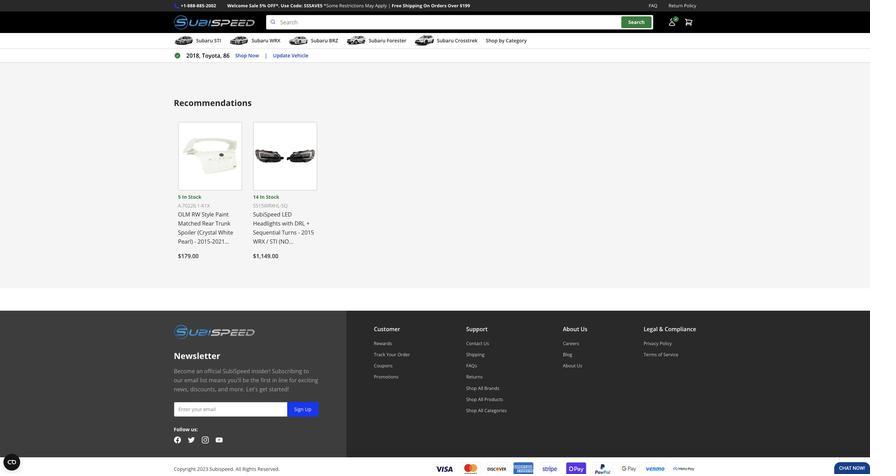 Task type: describe. For each thing, give the bounding box(es) containing it.
ss15wrxhl-
[[253, 202, 282, 209]]

1 tomei from the top
[[326, 13, 340, 19]]

14 in stock ss15wrxhl-sq subispeed led headlights with drl + sequential turns - 2015 wrx / sti (no harness/hardware)
[[253, 193, 314, 254]]

rewards link
[[374, 340, 410, 346]]

minatomirai
[[349, 31, 387, 39]]

shop all brands
[[467, 385, 500, 391]]

shop by category button
[[486, 34, 527, 48]]

subispeed inside "become an official subispeed insider! subscribing to our email list means you'll be the first in line for exciting news, discounts, and more. let's get started!"
[[223, 367, 250, 375]]

you'll
[[228, 376, 241, 384]]

sssave5
[[304, 2, 323, 9]]

Enter your email text field
[[174, 402, 319, 417]]

code:
[[291, 2, 303, 9]]

return policy
[[669, 2, 697, 9]]

in for subispeed
[[260, 193, 265, 200]]

the
[[251, 376, 259, 384]]

1 vertical spatial performance
[[186, 22, 221, 29]]

+1-888-885-2002 link
[[181, 2, 216, 9]]

a subaru forester thumbnail image image
[[347, 36, 366, 46]]

discover image
[[487, 462, 508, 474]]

/ inside 5 in stock a.70226.1-k1x olm rw style paint matched rear trunk spoiler (crystal white pearl) - 2015-2021 subaru wrx / sti
[[211, 247, 214, 254]]

hoodie
[[207, 31, 226, 39]]

iag performance iag performance iag boxer logo hoodie / black and blue / size - s
[[175, 13, 238, 48]]

rights
[[243, 466, 256, 472]]

wrx/sti
[[326, 31, 348, 39]]

5
[[178, 193, 181, 200]]

- inside 14 in stock ss15wrxhl-sq subispeed led headlights with drl + sequential turns - 2015 wrx / sti (no harness/hardware)
[[298, 229, 300, 236]]

stripe image
[[540, 462, 561, 474]]

facebook logo image
[[174, 437, 181, 444]]

1 horizontal spatial |
[[388, 2, 391, 9]]

style
[[202, 210, 214, 218]]

a subaru sti thumbnail image image
[[174, 36, 193, 46]]

update vehicle
[[273, 52, 309, 59]]

2018, toyota, 86
[[186, 52, 230, 59]]

twitter logo image
[[188, 437, 195, 444]]

universal for shade
[[362, 40, 388, 48]]

1 about from the top
[[563, 325, 580, 333]]

shop for shop all brands
[[467, 385, 477, 391]]

wrx down toy
[[433, 31, 445, 39]]

subispeed inside 14 in stock ss15wrxhl-sq subispeed led headlights with drl + sequential turns - 2015 wrx / sti (no harness/hardware)
[[253, 210, 281, 218]]

exciting
[[298, 376, 318, 384]]

1 2015+ from the left
[[416, 31, 431, 39]]

amex image
[[513, 462, 534, 474]]

shop all categories link
[[467, 407, 507, 414]]

sign up button
[[287, 402, 319, 417]]

logo
[[193, 31, 205, 39]]

steering
[[506, 22, 529, 29]]

2023
[[197, 466, 208, 472]]

2002
[[206, 2, 216, 9]]

shop for shop all categories
[[467, 407, 477, 414]]

car-
[[452, 22, 462, 29]]

1 subispeed logo image from the top
[[174, 15, 255, 30]]

order
[[398, 351, 410, 358]]

in for olm
[[182, 193, 187, 200]]

shop by category
[[486, 37, 527, 44]]

subaru inside "factionfab factionfab steering wheel - carbon/leather - 2022-2024 subaru wrx"
[[504, 40, 524, 48]]

subaru for subaru crosstrek
[[437, 37, 454, 44]]

shop now link
[[235, 52, 259, 60]]

red
[[401, 31, 411, 39]]

faqs link
[[467, 363, 507, 369]]

crosstrek
[[455, 37, 478, 44]]

contact
[[467, 340, 483, 346]]

subaru inside 5 in stock a.70226.1-k1x olm rw style paint matched rear trunk spoiler (crystal white pearl) - 2015-2021 subaru wrx / sti
[[178, 247, 197, 254]]

news,
[[174, 385, 189, 393]]

0 vertical spatial performance
[[185, 13, 214, 19]]

update vehicle button
[[273, 52, 309, 60]]

a subaru wrx thumbnail image image
[[230, 36, 249, 46]]

brands
[[485, 385, 500, 391]]

up
[[305, 406, 312, 412]]

14
[[253, 193, 259, 200]]

shoppay image
[[566, 462, 587, 474]]

instagram logo image
[[202, 437, 209, 444]]

policy for return policy
[[685, 2, 697, 9]]

an
[[196, 367, 203, 375]]

of
[[659, 351, 663, 358]]

k1x
[[202, 202, 210, 209]]

all left the rights
[[236, 466, 241, 472]]

rw
[[192, 210, 200, 218]]

0 vertical spatial us
[[581, 325, 588, 333]]

- inside iag performance iag performance iag boxer logo hoodie / black and blue / size - s
[[232, 40, 234, 48]]

over
[[448, 2, 459, 9]]

your
[[387, 351, 397, 358]]

button image
[[668, 18, 677, 26]]

5%
[[260, 2, 266, 9]]

2 gcs from the top
[[401, 22, 411, 29]]

2021
[[212, 238, 225, 245]]

sq
[[282, 202, 288, 209]]

shipping link
[[467, 351, 507, 358]]

sti inside 5 in stock a.70226.1-k1x olm rw style paint matched rear trunk spoiler (crystal white pearl) - 2015-2021 subaru wrx / sti
[[215, 247, 223, 254]]

2015 inside 14 in stock ss15wrxhl-sq subispeed led headlights with drl + sequential turns - 2015 wrx / sti (no harness/hardware)
[[302, 229, 314, 236]]

policy for privacy policy
[[660, 340, 672, 346]]

coupons
[[374, 363, 393, 369]]

picture of rays engineering blue folding chair - universal image
[[250, 0, 320, 6]]

us for about us link
[[577, 363, 583, 369]]

subaru sti button
[[174, 34, 221, 48]]

universal for engineering
[[290, 31, 316, 39]]

off*.
[[268, 2, 280, 9]]

subaru wrx button
[[230, 34, 281, 48]]

search input field
[[266, 15, 654, 30]]

subispeed led headlights with drl + sequential turns - 2015 wrx / sti (no harness/hardware) image
[[253, 122, 317, 190]]

subaru sti
[[196, 37, 221, 44]]

2015 inside gcs gcs 2015 wrx toy car- red - 2015+ wrx / 2015+ sti
[[413, 22, 425, 29]]

1 gcs from the top
[[401, 13, 410, 19]]

privacy
[[644, 340, 659, 346]]

wrx inside dropdown button
[[270, 37, 281, 44]]

sign up
[[294, 406, 312, 412]]

terms of service
[[644, 351, 679, 358]]

sale
[[249, 2, 259, 9]]

subaru wrx
[[252, 37, 281, 44]]

chair
[[271, 31, 286, 39]]

sti inside dropdown button
[[214, 37, 221, 44]]

stock for olm
[[188, 193, 202, 200]]

faq link
[[649, 2, 658, 9]]

returns link
[[467, 374, 507, 380]]

volk racing rays engineering blue folding chair - universal
[[250, 13, 316, 39]]

*some
[[324, 2, 338, 9]]

wrx inside 14 in stock ss15wrxhl-sq subispeed led headlights with drl + sequential turns - 2015 wrx / sti (no harness/hardware)
[[253, 238, 265, 245]]

pearl)
[[178, 238, 193, 245]]

2015-
[[198, 238, 212, 245]]

sequential
[[253, 229, 281, 236]]

shop for shop by category
[[486, 37, 498, 44]]

legal & compliance
[[644, 325, 697, 333]]

racing
[[261, 13, 276, 19]]

all for products
[[478, 396, 484, 402]]

official
[[204, 367, 221, 375]]

wrx inside 5 in stock a.70226.1-k1x olm rw style paint matched rear trunk spoiler (crystal white pearl) - 2015-2021 subaru wrx / sti
[[198, 247, 210, 254]]

venmo image
[[645, 462, 666, 474]]

1 about us from the top
[[563, 325, 588, 333]]

terms of service link
[[644, 351, 697, 358]]

and inside "become an official subispeed insider! subscribing to our email list means you'll be the first in line for exciting news, discounts, and more. let's get started!"
[[218, 385, 228, 393]]

open widget image
[[3, 454, 20, 471]]

shop all categories
[[467, 407, 507, 414]]

(no
[[279, 238, 289, 245]]

$199
[[460, 2, 470, 9]]



Task type: locate. For each thing, give the bounding box(es) containing it.
tomei up wrx/sti
[[326, 22, 342, 29]]

1 horizontal spatial subispeed
[[253, 210, 281, 218]]

| right now
[[265, 52, 268, 59]]

0 vertical spatial gcs
[[401, 13, 410, 19]]

subaru for subaru wrx
[[252, 37, 269, 44]]

0 vertical spatial shipping
[[403, 2, 423, 9]]

wrx inside "factionfab factionfab steering wheel - carbon/leather - 2022-2024 subaru wrx"
[[525, 40, 537, 48]]

- right red
[[412, 31, 414, 39]]

1 horizontal spatial and
[[218, 385, 228, 393]]

$182.23
[[250, 52, 269, 59]]

wrx down 2015-
[[198, 247, 210, 254]]

trunk
[[216, 220, 231, 227]]

2024
[[490, 40, 503, 48]]

5 in stock a.70226.1-k1x olm rw style paint matched rear trunk spoiler (crystal white pearl) - 2015-2021 subaru wrx / sti
[[178, 193, 233, 254]]

olm rw style paint matched rear trunk spoiler (crystal white pearl) - 2015-2021 subaru wrx / sti image
[[178, 122, 242, 190]]

by
[[499, 37, 505, 44]]

0 horizontal spatial universal
[[290, 31, 316, 39]]

universal inside volk racing rays engineering blue folding chair - universal
[[290, 31, 316, 39]]

sti down 2021
[[215, 247, 223, 254]]

1 vertical spatial about us
[[563, 363, 583, 369]]

/ inside 14 in stock ss15wrxhl-sq subispeed led headlights with drl + sequential turns - 2015 wrx / sti (no harness/hardware)
[[266, 238, 269, 245]]

folding
[[250, 31, 270, 39]]

shop for shop all products
[[467, 396, 477, 402]]

terms
[[644, 351, 657, 358]]

blue up a subaru brz thumbnail image
[[298, 22, 310, 29]]

follow us:
[[174, 426, 198, 433]]

- left 2015-
[[194, 238, 196, 245]]

restrictions
[[340, 2, 364, 9]]

/ down toy
[[447, 31, 449, 39]]

1 vertical spatial about
[[563, 363, 576, 369]]

all for categories
[[478, 407, 484, 414]]

factionfab factionfab steering wheel - carbon/leather - 2022-2024 subaru wrx
[[476, 13, 543, 48]]

a subaru crosstrek thumbnail image image
[[415, 36, 435, 46]]

| left free
[[388, 2, 391, 9]]

stock up ss15wrxhl-
[[266, 193, 279, 200]]

coupons link
[[374, 363, 410, 369]]

1 horizontal spatial policy
[[685, 2, 697, 9]]

and down means
[[218, 385, 228, 393]]

0 vertical spatial tomei
[[326, 13, 340, 19]]

and inside iag performance iag performance iag boxer logo hoodie / black and blue / size - s
[[191, 40, 201, 48]]

subaru
[[196, 37, 213, 44], [252, 37, 269, 44], [311, 37, 328, 44], [369, 37, 386, 44], [437, 37, 454, 44], [504, 40, 524, 48], [178, 247, 197, 254]]

led
[[282, 210, 292, 218]]

- inside volk racing rays engineering blue folding chair - universal
[[287, 31, 289, 39]]

0 vertical spatial about us
[[563, 325, 588, 333]]

&
[[660, 325, 664, 333]]

service
[[664, 351, 679, 358]]

0 vertical spatial universal
[[290, 31, 316, 39]]

1 horizontal spatial stock
[[266, 193, 279, 200]]

iag down +1- on the top left of page
[[175, 13, 183, 19]]

1 factionfab from the top
[[476, 13, 500, 19]]

+1-
[[181, 2, 188, 9]]

contact us
[[467, 340, 489, 346]]

faqs
[[467, 363, 477, 369]]

list
[[200, 376, 208, 384]]

shop down returns
[[467, 385, 477, 391]]

sti inside 14 in stock ss15wrxhl-sq subispeed led headlights with drl + sequential turns - 2015 wrx / sti (no harness/hardware)
[[270, 238, 278, 245]]

sti inside gcs gcs 2015 wrx toy car- red - 2015+ wrx / 2015+ sti
[[401, 40, 409, 48]]

blue inside volk racing rays engineering blue folding chair - universal
[[298, 22, 310, 29]]

headlights
[[253, 220, 281, 227]]

- right "chair"
[[287, 31, 289, 39]]

factionfab
[[476, 13, 500, 19], [476, 22, 505, 29]]

0 vertical spatial blue
[[298, 22, 310, 29]]

blog link
[[563, 351, 588, 358]]

performance up logo
[[186, 22, 221, 29]]

white
[[218, 229, 233, 236]]

a subaru brz thumbnail image image
[[289, 36, 308, 46]]

boxer
[[175, 31, 191, 39]]

paypal image
[[593, 462, 613, 474]]

categories
[[485, 407, 507, 414]]

in right the 14
[[260, 193, 265, 200]]

0 horizontal spatial blue
[[203, 40, 215, 48]]

more.
[[230, 385, 245, 393]]

tomtg701a-sb00b tomei sun shade 59*28 wrx/sti minatomirai yokohama, image
[[326, 0, 395, 6]]

- left s
[[232, 40, 234, 48]]

0 vertical spatial |
[[388, 2, 391, 9]]

shade
[[357, 22, 375, 29]]

update
[[273, 52, 291, 59]]

0 horizontal spatial policy
[[660, 340, 672, 346]]

subaru crosstrek button
[[415, 34, 478, 48]]

$49.99
[[175, 52, 191, 59]]

follow
[[174, 426, 190, 433]]

subaru for subaru forester
[[369, 37, 386, 44]]

contact us link
[[467, 340, 507, 346]]

universal inside tomei tomei sun shade wrx/sti minatomirai yokohama - universal
[[362, 40, 388, 48]]

search button
[[622, 16, 652, 28]]

shop left now
[[235, 52, 247, 59]]

blog
[[563, 351, 573, 358]]

universal up vehicle
[[290, 31, 316, 39]]

/
[[228, 31, 230, 39], [447, 31, 449, 39], [216, 40, 218, 48], [266, 238, 269, 245], [211, 247, 214, 254]]

all for brands
[[478, 385, 484, 391]]

2 2015+ from the left
[[450, 31, 466, 39]]

tomei down "*some"
[[326, 13, 340, 19]]

1 vertical spatial us
[[484, 340, 489, 346]]

subispeed up you'll
[[223, 367, 250, 375]]

in
[[272, 376, 277, 384]]

shop down shop all products
[[467, 407, 477, 414]]

all down shop all brands
[[478, 396, 484, 402]]

1 vertical spatial tomei
[[326, 22, 342, 29]]

stock inside 5 in stock a.70226.1-k1x olm rw style paint matched rear trunk spoiler (crystal white pearl) - 2015-2021 subaru wrx / sti
[[188, 193, 202, 200]]

sti up harness/hardware) at left bottom
[[270, 238, 278, 245]]

0 horizontal spatial |
[[265, 52, 268, 59]]

youtube logo image
[[216, 437, 223, 444]]

1 vertical spatial universal
[[362, 40, 388, 48]]

be
[[243, 376, 249, 384]]

all left brands
[[478, 385, 484, 391]]

googlepay image
[[619, 462, 640, 474]]

gcs down *some restrictions may apply | free shipping on orders over $199
[[401, 13, 410, 19]]

2 about us from the top
[[563, 363, 583, 369]]

started!
[[269, 385, 289, 393]]

stock
[[188, 193, 202, 200], [266, 193, 279, 200]]

$179.00
[[178, 252, 199, 260]]

0 horizontal spatial 2015+
[[416, 31, 431, 39]]

2015 up a subaru crosstrek thumbnail image
[[413, 22, 425, 29]]

- up 2024 on the right of the page
[[494, 31, 496, 39]]

stock inside 14 in stock ss15wrxhl-sq subispeed led headlights with drl + sequential turns - 2015 wrx / sti (no harness/hardware)
[[266, 193, 279, 200]]

subscribing
[[272, 367, 302, 375]]

in inside 5 in stock a.70226.1-k1x olm rw style paint matched rear trunk spoiler (crystal white pearl) - 2015-2021 subaru wrx / sti
[[182, 193, 187, 200]]

about us down blog "link"
[[563, 363, 583, 369]]

sti up 'toyota,'
[[214, 37, 221, 44]]

blue inside iag performance iag performance iag boxer logo hoodie / black and blue / size - s
[[203, 40, 215, 48]]

in
[[182, 193, 187, 200], [260, 193, 265, 200]]

use
[[281, 2, 289, 9]]

2018,
[[186, 52, 201, 59]]

and
[[191, 40, 201, 48], [218, 385, 228, 393]]

0 vertical spatial subispeed logo image
[[174, 15, 255, 30]]

customer
[[374, 325, 400, 333]]

subaru inside dropdown button
[[196, 37, 213, 44]]

1 horizontal spatial shipping
[[467, 351, 485, 358]]

tomei
[[326, 13, 340, 19], [326, 22, 342, 29]]

paint
[[216, 210, 229, 218]]

about up careers
[[563, 325, 580, 333]]

1 vertical spatial shipping
[[467, 351, 485, 358]]

1 vertical spatial subispeed
[[223, 367, 250, 375]]

size
[[220, 40, 230, 48]]

0 horizontal spatial shipping
[[403, 2, 423, 9]]

subispeed down ss15wrxhl-
[[253, 210, 281, 218]]

1 vertical spatial 2015
[[302, 229, 314, 236]]

- down the drl
[[298, 229, 300, 236]]

0 vertical spatial subispeed
[[253, 210, 281, 218]]

2015+
[[416, 31, 431, 39], [450, 31, 466, 39]]

policy right return
[[685, 2, 697, 9]]

subispeed logo image up the hoodie
[[174, 15, 255, 30]]

stock for subispeed
[[266, 193, 279, 200]]

subispeed logo image
[[174, 15, 255, 30], [174, 325, 255, 339]]

sign
[[294, 406, 304, 412]]

- right carbon/leather
[[541, 31, 543, 39]]

support
[[467, 325, 488, 333]]

universal down minatomirai
[[362, 40, 388, 48]]

us up shipping link
[[484, 340, 489, 346]]

0 horizontal spatial 2015
[[302, 229, 314, 236]]

line
[[279, 376, 288, 384]]

forester
[[387, 37, 407, 44]]

us up careers link
[[581, 325, 588, 333]]

1 vertical spatial subispeed logo image
[[174, 325, 255, 339]]

/ up size
[[228, 31, 230, 39]]

stock up a.70226.1-
[[188, 193, 202, 200]]

drl
[[295, 220, 305, 227]]

shipping left the on
[[403, 2, 423, 9]]

1 vertical spatial policy
[[660, 340, 672, 346]]

0 horizontal spatial stock
[[188, 193, 202, 200]]

s
[[235, 40, 238, 48]]

0 vertical spatial about
[[563, 325, 580, 333]]

all
[[478, 385, 484, 391], [478, 396, 484, 402], [478, 407, 484, 414], [236, 466, 241, 472]]

email
[[184, 376, 199, 384]]

shipping down "contact" in the bottom of the page
[[467, 351, 485, 358]]

0 horizontal spatial and
[[191, 40, 201, 48]]

picture of gcs 2015 wrx toy car-red - 2015+ wrx / 2015+ sti image
[[401, 0, 470, 6]]

wheel
[[476, 31, 492, 39]]

1 horizontal spatial universal
[[362, 40, 388, 48]]

shop down shop all brands
[[467, 396, 477, 402]]

rear
[[202, 220, 214, 227]]

all down shop all products
[[478, 407, 484, 414]]

gcs gcs 2015 wrx toy car- red - 2015+ wrx / 2015+ sti
[[401, 13, 466, 48]]

- inside gcs gcs 2015 wrx toy car- red - 2015+ wrx / 2015+ sti
[[412, 31, 414, 39]]

2 stock from the left
[[266, 193, 279, 200]]

mastercard image
[[460, 462, 481, 474]]

1 vertical spatial factionfab
[[476, 22, 505, 29]]

subaru for subaru sti
[[196, 37, 213, 44]]

/ down 2021
[[211, 247, 214, 254]]

- inside tomei tomei sun shade wrx/sti minatomirai yokohama - universal
[[359, 40, 361, 48]]

1 vertical spatial blue
[[203, 40, 215, 48]]

- inside 5 in stock a.70226.1-k1x olm rw style paint matched rear trunk spoiler (crystal white pearl) - 2015-2021 subaru wrx / sti
[[194, 238, 196, 245]]

us:
[[191, 426, 198, 433]]

metapay image
[[674, 467, 695, 471]]

2 tomei from the top
[[326, 22, 342, 29]]

888-
[[188, 2, 197, 9]]

2015 down +
[[302, 229, 314, 236]]

visa image
[[434, 462, 455, 474]]

subaru forester
[[369, 37, 407, 44]]

sti down red
[[401, 40, 409, 48]]

2 vertical spatial us
[[577, 363, 583, 369]]

0 vertical spatial factionfab
[[476, 13, 500, 19]]

performance down '+1-888-885-2002' link at the left of page
[[185, 13, 214, 19]]

yokohama
[[326, 40, 358, 48]]

2015+ down car-
[[450, 31, 466, 39]]

1 horizontal spatial 2015
[[413, 22, 425, 29]]

a.70226.1-
[[178, 202, 202, 209]]

discounts,
[[190, 385, 217, 393]]

gcs up red
[[401, 22, 411, 29]]

us down blog "link"
[[577, 363, 583, 369]]

copyright 2023 subispeed. all rights reserved.
[[174, 466, 280, 472]]

2 factionfab from the top
[[476, 22, 505, 29]]

and down logo
[[191, 40, 201, 48]]

shop inside dropdown button
[[486, 37, 498, 44]]

*some restrictions may apply | free shipping on orders over $199
[[324, 2, 470, 9]]

brz
[[329, 37, 338, 44]]

2 in from the left
[[260, 193, 265, 200]]

1 horizontal spatial blue
[[298, 22, 310, 29]]

2 subispeed logo image from the top
[[174, 325, 255, 339]]

1 horizontal spatial 2015+
[[450, 31, 466, 39]]

subaru for subaru brz
[[311, 37, 328, 44]]

olm
[[178, 210, 190, 218]]

shop all products link
[[467, 396, 507, 402]]

/ inside gcs gcs 2015 wrx toy car- red - 2015+ wrx / 2015+ sti
[[447, 31, 449, 39]]

iag up the hoodie
[[223, 22, 232, 29]]

means
[[209, 376, 226, 384]]

turns
[[282, 229, 297, 236]]

in right 5
[[182, 193, 187, 200]]

0 vertical spatial policy
[[685, 2, 697, 9]]

shop all products
[[467, 396, 504, 402]]

policy up the terms of service "link"
[[660, 340, 672, 346]]

2 about from the top
[[563, 363, 576, 369]]

blue down the hoodie
[[203, 40, 215, 48]]

wrx down 'engineering'
[[270, 37, 281, 44]]

1 horizontal spatial in
[[260, 193, 265, 200]]

subispeed logo image up newsletter
[[174, 325, 255, 339]]

- down minatomirai
[[359, 40, 361, 48]]

0 vertical spatial 2015
[[413, 22, 425, 29]]

careers link
[[563, 340, 588, 346]]

wrx down sequential
[[253, 238, 265, 245]]

shipping
[[403, 2, 423, 9], [467, 351, 485, 358]]

1 in from the left
[[182, 193, 187, 200]]

insider!
[[252, 367, 271, 375]]

1 vertical spatial gcs
[[401, 22, 411, 29]]

wrx left toy
[[427, 22, 439, 29]]

iagiag-app-2081bkbls iag performance iag boxer logo hoodie / black and blue / size - s, image
[[175, 0, 245, 6]]

wrx down carbon/leather
[[525, 40, 537, 48]]

/ left size
[[216, 40, 218, 48]]

2015+ right red
[[416, 31, 431, 39]]

1 vertical spatial and
[[218, 385, 228, 393]]

shop left by
[[486, 37, 498, 44]]

carbon/leather
[[497, 31, 540, 39]]

in inside 14 in stock ss15wrxhl-sq subispeed led headlights with drl + sequential turns - 2015 wrx / sti (no harness/hardware)
[[260, 193, 265, 200]]

about us up careers link
[[563, 325, 588, 333]]

apply
[[375, 2, 387, 9]]

picture of factionfab steering wheel - carbon/leather - 2022-2024 subaru wrx image
[[476, 0, 545, 6]]

iag up boxer at the left top of the page
[[175, 22, 185, 29]]

$1,149.00
[[253, 252, 279, 260]]

0 horizontal spatial in
[[182, 193, 187, 200]]

1 stock from the left
[[188, 193, 202, 200]]

1 vertical spatial |
[[265, 52, 268, 59]]

subaru brz button
[[289, 34, 338, 48]]

about down the blog at right
[[563, 363, 576, 369]]

shop for shop now
[[235, 52, 247, 59]]

0 vertical spatial and
[[191, 40, 201, 48]]

/ down sequential
[[266, 238, 269, 245]]

us for contact us link
[[484, 340, 489, 346]]

0 horizontal spatial subispeed
[[223, 367, 250, 375]]



Task type: vqa. For each thing, say whether or not it's contained in the screenshot.
of
yes



